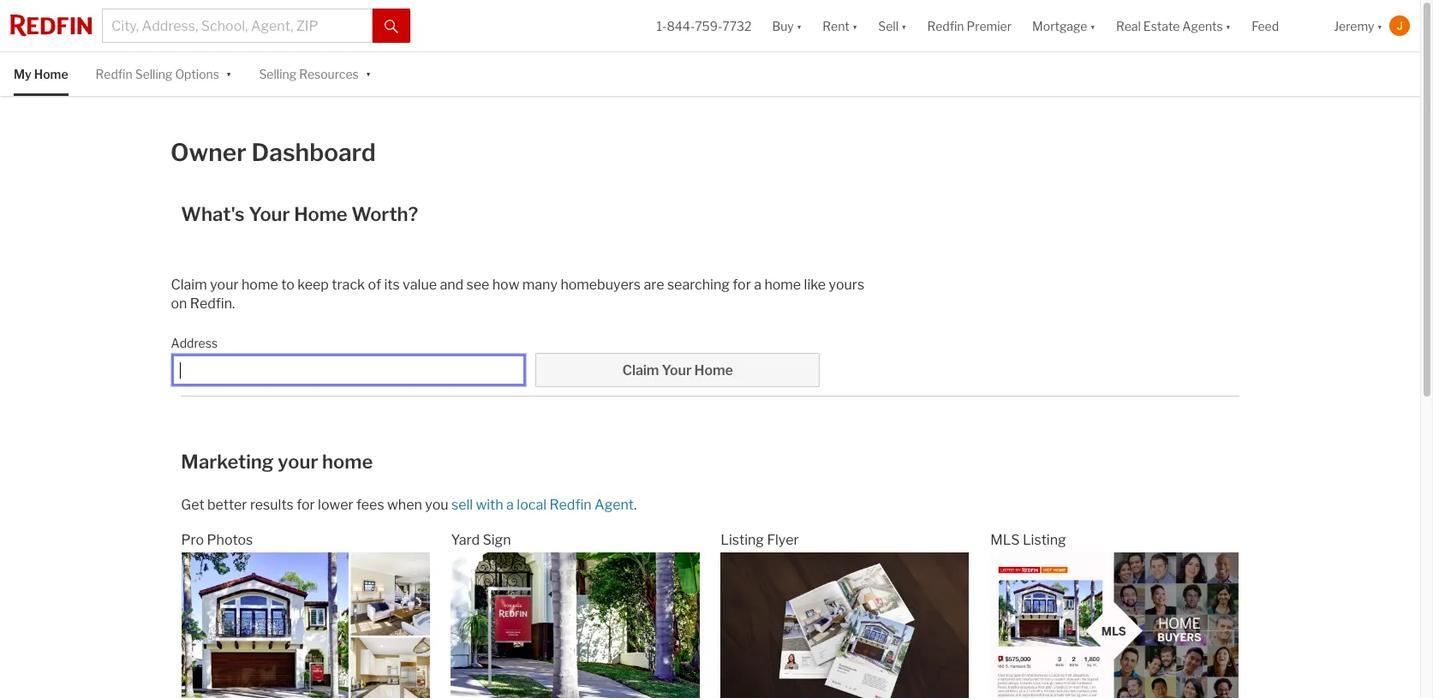 Task type: locate. For each thing, give the bounding box(es) containing it.
2 selling from the left
[[259, 67, 297, 81]]

listing
[[721, 532, 764, 549], [1023, 532, 1067, 549]]

worth?
[[352, 203, 418, 226]]

0 horizontal spatial home
[[242, 277, 278, 293]]

claim your home button
[[536, 353, 820, 388]]

redfin premier
[[928, 18, 1012, 33]]

mortgage ▾ button
[[1033, 0, 1096, 51]]

home
[[34, 67, 68, 81], [294, 203, 348, 226], [695, 363, 733, 379]]

1 vertical spatial redfin
[[96, 67, 133, 81]]

feed button
[[1242, 0, 1324, 51]]

flyer
[[767, 532, 799, 549]]

▾ right agents
[[1226, 18, 1232, 33]]

a left like
[[754, 277, 762, 293]]

None search field
[[171, 353, 527, 388]]

selling
[[135, 67, 173, 81], [259, 67, 297, 81]]

you
[[425, 497, 449, 514]]

▾ inside buy ▾ dropdown button
[[797, 18, 802, 33]]

0 vertical spatial a
[[754, 277, 762, 293]]

claim
[[171, 277, 207, 293], [623, 363, 659, 379]]

real estate agents ▾ link
[[1117, 0, 1232, 51]]

feed
[[1252, 18, 1280, 33]]

its
[[384, 277, 400, 293]]

mortgage ▾
[[1033, 18, 1096, 33]]

selling left options
[[135, 67, 173, 81]]

claim inside claim your home 'button'
[[623, 363, 659, 379]]

sell ▾ button
[[879, 0, 907, 51]]

0 vertical spatial your
[[210, 277, 239, 293]]

submit search image
[[385, 19, 399, 33]]

for
[[733, 277, 751, 293], [297, 497, 315, 514]]

redfin
[[928, 18, 965, 33], [96, 67, 133, 81]]

.
[[634, 497, 637, 514]]

0 vertical spatial for
[[733, 277, 751, 293]]

▾ right rent
[[853, 18, 858, 33]]

0 horizontal spatial home
[[34, 67, 68, 81]]

your up results
[[278, 451, 318, 473]]

home left like
[[765, 277, 801, 293]]

1 horizontal spatial a
[[754, 277, 762, 293]]

your
[[210, 277, 239, 293], [278, 451, 318, 473]]

redfin left premier
[[928, 18, 965, 33]]

home inside 'button'
[[695, 363, 733, 379]]

1 horizontal spatial your
[[662, 363, 692, 379]]

1 horizontal spatial your
[[278, 451, 318, 473]]

home for claim your home to keep track of its value and see how many homebuyers are searching for a home like yours on redfin.
[[242, 277, 278, 293]]

claim your home to keep track of its value and see how many homebuyers are searching for a home like yours on redfin.
[[171, 277, 865, 312]]

1 listing from the left
[[721, 532, 764, 549]]

claim inside 'claim your home to keep track of its value and see how many homebuyers are searching for a home like yours on redfin.'
[[171, 277, 207, 293]]

what's
[[181, 203, 245, 226]]

redfin inside redfin selling options ▾
[[96, 67, 133, 81]]

1-
[[657, 18, 667, 33]]

claim for claim your home to keep track of its value and see how many homebuyers are searching for a home like yours on redfin.
[[171, 277, 207, 293]]

1 horizontal spatial redfin
[[928, 18, 965, 33]]

selling resources link
[[259, 52, 359, 96]]

your inside 'button'
[[662, 363, 692, 379]]

1 vertical spatial a
[[507, 497, 514, 514]]

1 horizontal spatial home
[[294, 203, 348, 226]]

0 vertical spatial your
[[249, 203, 290, 226]]

0 horizontal spatial selling
[[135, 67, 173, 81]]

your for marketing
[[278, 451, 318, 473]]

▾ right resources at the left top of page
[[366, 66, 371, 80]]

on
[[171, 296, 187, 312]]

resources
[[299, 67, 359, 81]]

redfin right the my home
[[96, 67, 133, 81]]

2 listing from the left
[[1023, 532, 1067, 549]]

professional listing flyer image
[[721, 553, 970, 699]]

0 horizontal spatial listing
[[721, 532, 764, 549]]

1 horizontal spatial for
[[733, 277, 751, 293]]

listing left flyer
[[721, 532, 764, 549]]

1 selling from the left
[[135, 67, 173, 81]]

jeremy ▾
[[1335, 18, 1383, 33]]

0 vertical spatial redfin
[[928, 18, 965, 33]]

1 vertical spatial your
[[662, 363, 692, 379]]

a
[[754, 277, 762, 293], [507, 497, 514, 514]]

many
[[523, 277, 558, 293]]

1 vertical spatial your
[[278, 451, 318, 473]]

for right searching
[[733, 277, 751, 293]]

value
[[403, 277, 437, 293]]

redfin inside button
[[928, 18, 965, 33]]

redfin for redfin premier
[[928, 18, 965, 33]]

1 vertical spatial for
[[297, 497, 315, 514]]

redfin yard sign image
[[451, 553, 700, 699]]

▾ right 'buy'
[[797, 18, 802, 33]]

are
[[644, 277, 665, 293]]

yard
[[451, 532, 480, 549]]

1 horizontal spatial home
[[322, 451, 373, 473]]

▾ right mortgage
[[1091, 18, 1096, 33]]

2 horizontal spatial home
[[695, 363, 733, 379]]

options
[[175, 67, 219, 81]]

1 horizontal spatial listing
[[1023, 532, 1067, 549]]

like
[[804, 277, 826, 293]]

0 vertical spatial claim
[[171, 277, 207, 293]]

buy ▾
[[773, 18, 802, 33]]

1 vertical spatial home
[[294, 203, 348, 226]]

results
[[250, 497, 294, 514]]

for inside 'claim your home to keep track of its value and see how many homebuyers are searching for a home like yours on redfin.'
[[733, 277, 751, 293]]

listing right mls
[[1023, 532, 1067, 549]]

with
[[476, 497, 504, 514]]

▾ inside redfin selling options ▾
[[226, 66, 232, 80]]

7732
[[723, 18, 752, 33]]

your inside 'claim your home to keep track of its value and see how many homebuyers are searching for a home like yours on redfin.'
[[210, 277, 239, 293]]

your for what's
[[249, 203, 290, 226]]

my
[[14, 67, 32, 81]]

when
[[387, 497, 422, 514]]

1 horizontal spatial claim
[[623, 363, 659, 379]]

0 horizontal spatial claim
[[171, 277, 207, 293]]

rent ▾
[[823, 18, 858, 33]]

your up redfin.
[[210, 277, 239, 293]]

City, Address, School, Agent, ZIP search field
[[102, 9, 373, 43]]

home for claim your home
[[695, 363, 733, 379]]

▾ right "sell"
[[902, 18, 907, 33]]

0 horizontal spatial your
[[210, 277, 239, 293]]

2 vertical spatial home
[[695, 363, 733, 379]]

0 horizontal spatial redfin
[[96, 67, 133, 81]]

get better results for lower fees when you sell with a local redfin agent .
[[181, 497, 637, 514]]

your
[[249, 203, 290, 226], [662, 363, 692, 379]]

0 horizontal spatial your
[[249, 203, 290, 226]]

mls
[[991, 532, 1020, 549]]

▾ right options
[[226, 66, 232, 80]]

see
[[467, 277, 490, 293]]

your for claim
[[662, 363, 692, 379]]

marketing your home
[[181, 451, 373, 473]]

a right the with
[[507, 497, 514, 514]]

▾ inside real estate agents ▾ link
[[1226, 18, 1232, 33]]

mls listing
[[991, 532, 1067, 549]]

home
[[242, 277, 278, 293], [765, 277, 801, 293], [322, 451, 373, 473]]

home left 'to'
[[242, 277, 278, 293]]

for left lower at left bottom
[[297, 497, 315, 514]]

1 vertical spatial claim
[[623, 363, 659, 379]]

redfin selling options ▾
[[96, 66, 232, 81]]

1 horizontal spatial selling
[[259, 67, 297, 81]]

and
[[440, 277, 464, 293]]

pro photos
[[181, 532, 253, 549]]

home up lower at left bottom
[[322, 451, 373, 473]]

selling left resources at the left top of page
[[259, 67, 297, 81]]

local redfin agent
[[517, 497, 634, 514]]

premier
[[967, 18, 1012, 33]]

redfin premier button
[[917, 0, 1023, 51]]



Task type: vqa. For each thing, say whether or not it's contained in the screenshot.
for to the right
yes



Task type: describe. For each thing, give the bounding box(es) containing it.
photos
[[207, 532, 253, 549]]

dashboard
[[252, 138, 376, 167]]

rent ▾ button
[[823, 0, 858, 51]]

selling inside redfin selling options ▾
[[135, 67, 173, 81]]

marketing
[[181, 451, 274, 473]]

0 horizontal spatial a
[[507, 497, 514, 514]]

759-
[[695, 18, 723, 33]]

track
[[332, 277, 365, 293]]

sell ▾ button
[[868, 0, 917, 51]]

real estate agents ▾ button
[[1106, 0, 1242, 51]]

a inside 'claim your home to keep track of its value and see how many homebuyers are searching for a home like yours on redfin.'
[[754, 277, 762, 293]]

mortgage ▾ button
[[1023, 0, 1106, 51]]

of
[[368, 277, 381, 293]]

homebuyers
[[561, 277, 641, 293]]

searching
[[668, 277, 730, 293]]

claim your home
[[623, 363, 733, 379]]

real estate agents ▾
[[1117, 18, 1232, 33]]

▾ inside selling resources ▾
[[366, 66, 371, 80]]

local mls listing image
[[991, 553, 1240, 699]]

selling inside selling resources ▾
[[259, 67, 297, 81]]

my home
[[14, 67, 68, 81]]

listing flyer
[[721, 532, 799, 549]]

▾ inside sell ▾ dropdown button
[[902, 18, 907, 33]]

buy ▾ button
[[773, 0, 802, 51]]

claim for claim your home
[[623, 363, 659, 379]]

1-844-759-7732
[[657, 18, 752, 33]]

sell with a local redfin agent link
[[452, 497, 634, 514]]

get
[[181, 497, 204, 514]]

address
[[171, 336, 218, 351]]

844-
[[667, 18, 695, 33]]

owner
[[171, 138, 247, 167]]

better
[[207, 497, 247, 514]]

yours
[[829, 277, 865, 293]]

fees
[[357, 497, 384, 514]]

what's your home worth?
[[181, 203, 418, 226]]

▾ left user photo
[[1378, 18, 1383, 33]]

redfin.
[[190, 296, 235, 312]]

real
[[1117, 18, 1141, 33]]

buy ▾ button
[[762, 0, 813, 51]]

▾ inside mortgage ▾ dropdown button
[[1091, 18, 1096, 33]]

to
[[281, 277, 295, 293]]

sell
[[879, 18, 899, 33]]

my home link
[[14, 52, 68, 96]]

lower
[[318, 497, 354, 514]]

jeremy
[[1335, 18, 1375, 33]]

sign
[[483, 532, 511, 549]]

2 horizontal spatial home
[[765, 277, 801, 293]]

pro
[[181, 532, 204, 549]]

mortgage
[[1033, 18, 1088, 33]]

how
[[493, 277, 520, 293]]

sell
[[452, 497, 473, 514]]

your for claim
[[210, 277, 239, 293]]

owner dashboard
[[171, 138, 376, 167]]

0 horizontal spatial for
[[297, 497, 315, 514]]

selling resources ▾
[[259, 66, 371, 81]]

user photo image
[[1390, 15, 1411, 36]]

▾ inside rent ▾ dropdown button
[[853, 18, 858, 33]]

home for marketing your home
[[322, 451, 373, 473]]

0 vertical spatial home
[[34, 67, 68, 81]]

1-844-759-7732 link
[[657, 18, 752, 33]]

agents
[[1183, 18, 1224, 33]]

yard sign
[[451, 532, 511, 549]]

redfin selling options link
[[96, 52, 219, 96]]

sell ▾
[[879, 18, 907, 33]]

free professional listing photos image
[[181, 553, 430, 699]]

rent ▾ button
[[813, 0, 868, 51]]

rent
[[823, 18, 850, 33]]

buy
[[773, 18, 794, 33]]

redfin for redfin selling options ▾
[[96, 67, 133, 81]]

keep
[[298, 277, 329, 293]]

estate
[[1144, 18, 1180, 33]]

home for what's your home worth?
[[294, 203, 348, 226]]



